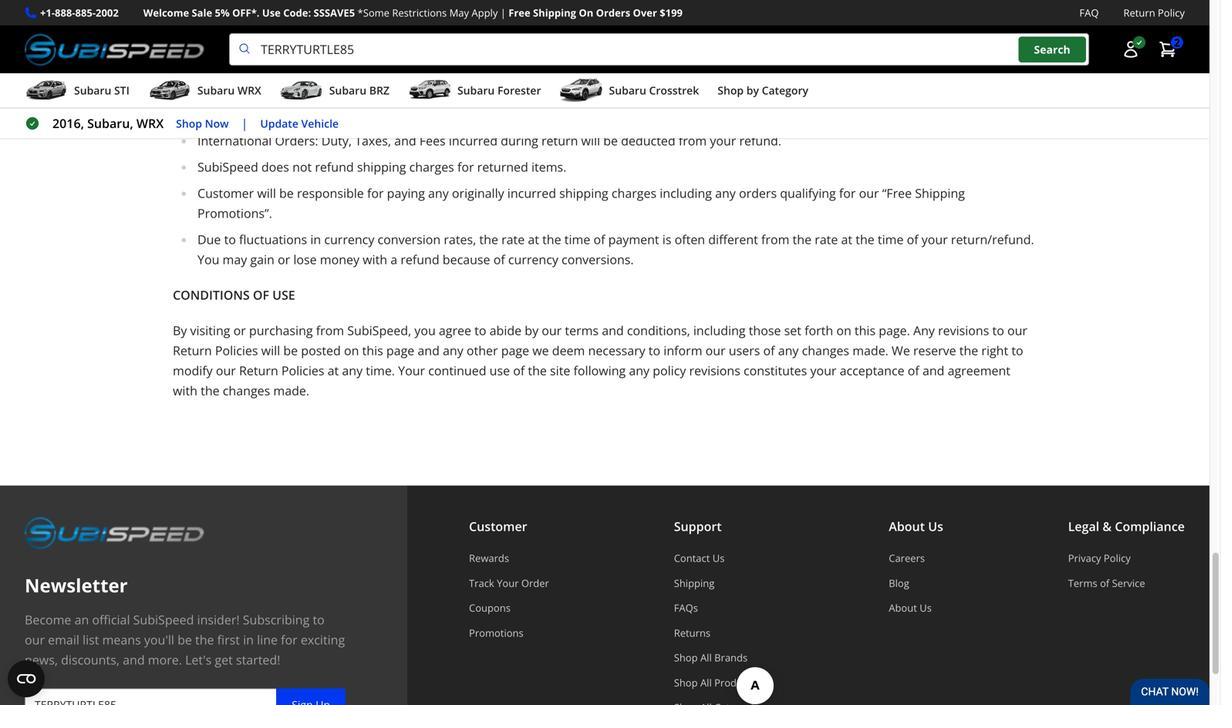 Task type: vqa. For each thing, say whether or not it's contained in the screenshot.
the bottommost Policy
yes



Task type: locate. For each thing, give the bounding box(es) containing it.
0 vertical spatial subispeed logo image
[[25, 33, 205, 66]]

a inside due to fluctuations in currency conversion rates, the rate at the time of payment is often different from the rate at the time of your return/refund. you may gain or lose money with a refund because of currency conversions.
[[391, 251, 398, 268]]

policy up rma's expire 30 days after being issued. anything received after 30 days of rma issuance will be denied.
[[517, 7, 550, 24]]

denied.
[[751, 34, 794, 50]]

0 vertical spatial changes
[[802, 342, 850, 359]]

shipping inside customer will be responsible for paying any originally incurred shipping charges including any orders qualifying for our "free shipping promotions".
[[915, 185, 965, 202]]

2 vertical spatial rma
[[768, 86, 795, 103]]

about us
[[889, 518, 944, 535], [889, 601, 932, 615]]

1 vertical spatial including
[[694, 322, 746, 339]]

1 vertical spatial currency
[[508, 251, 559, 268]]

policy down inform
[[653, 362, 686, 379]]

more.
[[148, 652, 182, 668]]

0 horizontal spatial by
[[525, 322, 539, 339]]

after down requirements
[[537, 34, 564, 50]]

a subaru forester thumbnail image image
[[408, 79, 451, 102]]

5 subaru from the left
[[609, 83, 647, 98]]

0 horizontal spatial revisions
[[690, 362, 741, 379]]

to up may
[[224, 231, 236, 248]]

shop all brands link
[[674, 651, 764, 665]]

shipping down taxes,
[[357, 159, 406, 175]]

we inside allow up to 10 business days from the date we receive the returned product to inspect/process the rma and issue the appropriate credit. how soon the funds are received depends on your banking institution.
[[448, 86, 465, 103]]

revisions down users
[[690, 362, 741, 379]]

will inside the by visiting or purchasing from subispeed, you agree to abide by our terms and conditions, including those set forth on this page. any revisions to our return policies will be posted on this page and any other page we deem necessary to inform our users of any changes made. we reserve the right to modify our return policies at any time. your continued use of the site following any policy revisions constitutes your acceptance of and agreement with the changes made.
[[261, 342, 280, 359]]

any left time.
[[342, 362, 363, 379]]

made. up acceptance
[[853, 342, 889, 359]]

refund. up denied.
[[749, 7, 791, 24]]

in inside become an official subispeed insider! subscribing to our email list means you'll be the first in line for exciting news, discounts, and more. let's get started!
[[243, 632, 254, 648]]

your inside due to fluctuations in currency conversion rates, the rate at the time of payment is often different from the rate at the time of your return/refund. you may gain or lose money with a refund because of currency conversions.
[[922, 231, 948, 248]]

1 subaru from the left
[[74, 83, 111, 98]]

your
[[398, 362, 425, 379], [497, 576, 519, 590]]

2 vertical spatial on
[[344, 342, 359, 359]]

return/refund.
[[951, 231, 1035, 248]]

wrx left 10
[[238, 83, 261, 98]]

on inside allow up to 10 business days from the date we receive the returned product to inspect/process the rma and issue the appropriate credit. how soon the funds are received depends on your banking institution.
[[414, 106, 429, 123]]

0 vertical spatial refund.
[[749, 7, 791, 24]]

be down the does
[[279, 185, 294, 202]]

be down purchasing
[[283, 342, 298, 359]]

charges down fees
[[409, 159, 454, 175]]

privacy policy
[[1069, 551, 1131, 565]]

0 horizontal spatial subispeed
[[133, 612, 194, 628]]

0 vertical spatial policy
[[1158, 6, 1185, 20]]

shipping down contact in the right of the page
[[674, 576, 715, 590]]

rma inside allow up to 10 business days from the date we receive the returned product to inspect/process the rma and issue the appropriate credit. how soon the funds are received depends on your banking institution.
[[768, 86, 795, 103]]

0 vertical spatial subispeed
[[198, 159, 258, 175]]

subaru left the sti
[[74, 83, 111, 98]]

0 vertical spatial currency
[[324, 231, 375, 248]]

returned up "institution."
[[534, 86, 585, 103]]

to up right
[[993, 322, 1005, 339]]

2 vertical spatial us
[[920, 601, 932, 615]]

by visiting or purchasing from subispeed, you agree to abide by our terms and conditions, including those set forth on this page. any revisions to our return policies will be posted on this page and any other page we deem necessary to inform our users of any changes made. we reserve the right to modify our return policies at any time. your continued use of the site following any policy revisions constitutes your acceptance of and agreement with the changes made.
[[173, 322, 1028, 399]]

official
[[92, 612, 130, 628]]

a left credit
[[688, 60, 694, 76]]

different
[[709, 231, 758, 248]]

promotions
[[469, 626, 524, 640]]

update
[[260, 116, 299, 131]]

1 vertical spatial received
[[356, 60, 404, 76]]

shipping link
[[674, 576, 764, 590]]

by
[[747, 83, 759, 98], [525, 322, 539, 339]]

0 vertical spatial charges
[[409, 159, 454, 175]]

1 vertical spatial revisions
[[690, 362, 741, 379]]

including inside customer will be responsible for paying any originally incurred shipping charges including any orders qualifying for our "free shipping promotions".
[[660, 185, 712, 202]]

1 horizontal spatial made.
[[853, 342, 889, 359]]

1 vertical spatial customer
[[469, 518, 527, 535]]

any down 'set'
[[778, 342, 799, 359]]

refund. down shop by category dropdown button
[[740, 132, 782, 149]]

shipping
[[357, 159, 406, 175], [560, 185, 609, 202]]

this down subispeed,
[[362, 342, 383, 359]]

by inside the by visiting or purchasing from subispeed, you agree to abide by our terms and conditions, including those set forth on this page. any revisions to our return policies will be posted on this page and any other page we deem necessary to inform our users of any changes made. we reserve the right to modify our return policies at any time. your continued use of the site following any policy revisions constitutes your acceptance of and agreement with the changes made.
[[525, 322, 539, 339]]

1 horizontal spatial refund
[[401, 251, 440, 268]]

1 vertical spatial about
[[889, 601, 917, 615]]

qualifying
[[780, 185, 836, 202]]

sale
[[192, 6, 212, 20]]

1 horizontal spatial in
[[310, 231, 321, 248]]

1 horizontal spatial policy
[[1158, 6, 1185, 20]]

use
[[262, 6, 281, 20]]

2 horizontal spatial return
[[1124, 6, 1156, 20]]

policy for return policy
[[1158, 6, 1185, 20]]

1 after from the left
[[322, 34, 349, 50]]

changes down purchasing
[[223, 382, 270, 399]]

1 vertical spatial your
[[497, 576, 519, 590]]

5%
[[215, 6, 230, 20]]

be inside the by visiting or purchasing from subispeed, you agree to abide by our terms and conditions, including those set forth on this page. any revisions to our return policies will be posted on this page and any other page we deem necessary to inform our users of any changes made. we reserve the right to modify our return policies at any time. your continued use of the site following any policy revisions constitutes your acceptance of and agreement with the changes made.
[[283, 342, 298, 359]]

contact us
[[674, 551, 725, 565]]

1 vertical spatial shipping
[[560, 185, 609, 202]]

policy up terms of service 'link'
[[1104, 551, 1131, 565]]

2 page from the left
[[501, 342, 529, 359]]

1 horizontal spatial your
[[497, 576, 519, 590]]

in
[[310, 231, 321, 248], [243, 632, 254, 648]]

0 horizontal spatial in
[[243, 632, 254, 648]]

subispeed logo image up newsletter
[[25, 517, 205, 549]]

we left deem
[[533, 342, 549, 359]]

0 horizontal spatial a
[[391, 251, 398, 268]]

us up careers link
[[928, 518, 944, 535]]

policy up 2 at the right
[[1158, 6, 1185, 20]]

time down "free
[[878, 231, 904, 248]]

1 horizontal spatial customer
[[469, 518, 527, 535]]

your down rewards link
[[497, 576, 519, 590]]

over
[[633, 6, 657, 20]]

1 vertical spatial charges
[[612, 185, 657, 202]]

policies down visiting
[[215, 342, 258, 359]]

business
[[282, 86, 333, 103]]

0 vertical spatial shipping
[[533, 6, 576, 20]]

0 horizontal spatial time
[[565, 231, 591, 248]]

from right the deducted
[[679, 132, 707, 149]]

on right forth
[[837, 322, 852, 339]]

1 vertical spatial policies
[[282, 362, 324, 379]]

a subaru sti thumbnail image image
[[25, 79, 68, 102]]

2 horizontal spatial on
[[837, 322, 852, 339]]

your left return/refund.
[[922, 231, 948, 248]]

get
[[215, 652, 233, 668]]

due
[[198, 231, 221, 248]]

2 horizontal spatial days
[[584, 34, 611, 50]]

a
[[739, 7, 745, 24], [688, 60, 694, 76], [391, 251, 398, 268]]

0 horizontal spatial page
[[387, 342, 415, 359]]

to inside become an official subispeed insider! subscribing to our email list means you'll be the first in line for exciting news, discounts, and more. let's get started!
[[313, 612, 325, 628]]

2 horizontal spatial rma
[[768, 86, 795, 103]]

we
[[892, 342, 910, 359]]

credit
[[698, 60, 731, 76]]

subaru forester
[[458, 83, 541, 98]]

of up processed
[[614, 34, 626, 50]]

changes down forth
[[802, 342, 850, 359]]

30 down on
[[567, 34, 581, 50]]

revisions up reserve
[[938, 322, 990, 339]]

shop down credit
[[718, 83, 744, 98]]

will down the does
[[257, 185, 276, 202]]

made. down posted
[[273, 382, 309, 399]]

wrx down the a subaru wrx thumbnail image
[[136, 115, 164, 132]]

1 horizontal spatial with
[[363, 251, 387, 268]]

1 horizontal spatial shipping
[[674, 576, 715, 590]]

rate down qualifying
[[815, 231, 838, 248]]

to left 10
[[250, 86, 262, 103]]

1 vertical spatial made.
[[273, 382, 309, 399]]

your down forth
[[811, 362, 837, 379]]

brz
[[369, 83, 390, 98]]

0 vertical spatial shipping
[[357, 159, 406, 175]]

1 vertical spatial or
[[234, 322, 246, 339]]

shop for shop all brands
[[674, 651, 698, 665]]

received up duty, at top left
[[309, 106, 358, 123]]

0 vertical spatial about us
[[889, 518, 944, 535]]

any down agree at the top left
[[443, 342, 464, 359]]

0 horizontal spatial on
[[344, 342, 359, 359]]

|
[[501, 6, 506, 20], [241, 115, 248, 132]]

returned down international orders: duty, taxes, and fees incurred during return will be deducted from your refund.
[[477, 159, 528, 175]]

about up careers
[[889, 518, 925, 535]]

a right eligible at the right top of the page
[[739, 7, 745, 24]]

may
[[450, 6, 469, 20]]

will inside customer will be responsible for paying any originally incurred shipping charges including any orders qualifying for our "free shipping promotions".
[[257, 185, 276, 202]]

0 vertical spatial in
[[310, 231, 321, 248]]

charges
[[409, 159, 454, 175], [612, 185, 657, 202]]

1 horizontal spatial a
[[688, 60, 694, 76]]

received inside allow up to 10 business days from the date we receive the returned product to inspect/process the rma and issue the appropriate credit. how soon the funds are received depends on your banking institution.
[[309, 106, 358, 123]]

Enter your email text field
[[25, 689, 346, 705]]

fees
[[420, 132, 446, 149]]

conditions
[[389, 7, 449, 24]]

us
[[928, 518, 944, 535], [713, 551, 725, 565], [920, 601, 932, 615]]

policy for privacy policy
[[1104, 551, 1131, 565]]

1 horizontal spatial at
[[528, 231, 539, 248]]

received up brz on the left of the page
[[356, 60, 404, 76]]

refund down conversion
[[401, 251, 440, 268]]

from inside allow up to 10 business days from the date we receive the returned product to inspect/process the rma and issue the appropriate credit. how soon the funds are received depends on your banking institution.
[[366, 86, 394, 103]]

0 horizontal spatial charges
[[409, 159, 454, 175]]

will down allow up to 10 business days from the date we receive the returned product to inspect/process the rma and issue the appropriate credit. how soon the funds are received depends on your banking institution.
[[581, 132, 600, 149]]

any
[[914, 322, 935, 339]]

our right modify
[[216, 362, 236, 379]]

or inside the by visiting or purchasing from subispeed, you agree to abide by our terms and conditions, including those set forth on this page. any revisions to our return policies will be posted on this page and any other page we deem necessary to inform our users of any changes made. we reserve the right to modify our return policies at any time. your continued use of the site following any policy revisions constitutes your acceptance of and agreement with the changes made.
[[234, 322, 246, 339]]

1 horizontal spatial |
[[501, 6, 506, 20]]

those
[[749, 322, 781, 339]]

2 time from the left
[[878, 231, 904, 248]]

subaru for subaru crosstrek
[[609, 83, 647, 98]]

0 vertical spatial policy
[[517, 7, 550, 24]]

1 subispeed logo image from the top
[[25, 33, 205, 66]]

your inside the by visiting or purchasing from subispeed, you agree to abide by our terms and conditions, including those set forth on this page. any revisions to our return policies will be posted on this page and any other page we deem necessary to inform our users of any changes made. we reserve the right to modify our return policies at any time. your continued use of the site following any policy revisions constitutes your acceptance of and agreement with the changes made.
[[398, 362, 425, 379]]

from up posted
[[316, 322, 344, 339]]

1 about us from the top
[[889, 518, 944, 535]]

shop for shop by category
[[718, 83, 744, 98]]

to down conditions,
[[649, 342, 661, 359]]

0 vertical spatial customer
[[198, 185, 254, 202]]

by
[[173, 322, 187, 339]]

money
[[320, 251, 360, 268]]

1 horizontal spatial 30
[[567, 34, 581, 50]]

shipping down items.
[[560, 185, 609, 202]]

only returns which meet all rma conditions and return policy requirements will be eligible for a refund.
[[198, 7, 791, 24]]

category
[[762, 83, 809, 98]]

refund.
[[749, 7, 791, 24], [740, 132, 782, 149]]

our up deem
[[542, 322, 562, 339]]

terms of service link
[[1069, 576, 1185, 590]]

1 horizontal spatial changes
[[802, 342, 850, 359]]

will down purchasing
[[261, 342, 280, 359]]

0 vertical spatial we
[[448, 86, 465, 103]]

subaru wrx
[[197, 83, 261, 98]]

with right money
[[363, 251, 387, 268]]

subispeed up you'll
[[133, 612, 194, 628]]

us for contact us link
[[713, 551, 725, 565]]

shipping left on
[[533, 6, 576, 20]]

1 vertical spatial incurred
[[508, 185, 556, 202]]

be inside customer will be responsible for paying any originally incurred shipping charges including any orders qualifying for our "free shipping promotions".
[[279, 185, 294, 202]]

wrx inside subaru wrx dropdown button
[[238, 83, 261, 98]]

careers
[[889, 551, 925, 565]]

0 vertical spatial or
[[278, 251, 290, 268]]

a subaru crosstrek thumbnail image image
[[560, 79, 603, 102]]

or left lose
[[278, 251, 290, 268]]

be
[[657, 7, 672, 24], [734, 34, 748, 50], [582, 60, 597, 76], [756, 60, 770, 76], [604, 132, 618, 149], [279, 185, 294, 202], [283, 342, 298, 359], [178, 632, 192, 648]]

0 horizontal spatial shipping
[[533, 6, 576, 20]]

items.
[[532, 159, 567, 175]]

deem
[[552, 342, 585, 359]]

1 horizontal spatial page
[[501, 342, 529, 359]]

30 down which
[[275, 34, 289, 50]]

0 horizontal spatial policy
[[1104, 551, 1131, 565]]

1 vertical spatial shipping
[[915, 185, 965, 202]]

on right posted
[[344, 342, 359, 359]]

incurred inside customer will be responsible for paying any originally incurred shipping charges including any orders qualifying for our "free shipping promotions".
[[508, 185, 556, 202]]

0 horizontal spatial or
[[234, 322, 246, 339]]

0 vertical spatial your
[[398, 362, 425, 379]]

to up issue
[[820, 60, 831, 76]]

1 page from the left
[[387, 342, 415, 359]]

rma up processed
[[629, 34, 655, 50]]

1 about from the top
[[889, 518, 925, 535]]

0 horizontal spatial days
[[292, 34, 318, 50]]

1 horizontal spatial days
[[336, 86, 363, 103]]

rate right rates, at the top left of page
[[502, 231, 525, 248]]

not
[[293, 159, 312, 175]]

1 vertical spatial we
[[533, 342, 549, 359]]

be up 'a subaru crosstrek thumbnail image'
[[582, 60, 597, 76]]

return policy
[[1124, 6, 1185, 20]]

2 subispeed logo image from the top
[[25, 517, 205, 549]]

payment
[[609, 231, 659, 248]]

of right terms
[[1100, 576, 1110, 590]]

| left free
[[501, 6, 506, 20]]

and down reserve
[[923, 362, 945, 379]]

refund inside due to fluctuations in currency conversion rates, the rate at the time of payment is often different from the rate at the time of your return/refund. you may gain or lose money with a refund because of currency conversions.
[[401, 251, 440, 268]]

0 horizontal spatial your
[[398, 362, 425, 379]]

0 vertical spatial by
[[747, 83, 759, 98]]

0 vertical spatial wrx
[[238, 83, 261, 98]]

depends
[[361, 106, 411, 123]]

1 horizontal spatial after
[[537, 34, 564, 50]]

from inside the by visiting or purchasing from subispeed, you agree to abide by our terms and conditions, including those set forth on this page. any revisions to our return policies will be posted on this page and any other page we deem necessary to inform our users of any changes made. we reserve the right to modify our return policies at any time. your continued use of the site following any policy revisions constitutes your acceptance of and agreement with the changes made.
[[316, 322, 344, 339]]

1 horizontal spatial charges
[[612, 185, 657, 202]]

0 horizontal spatial incurred
[[449, 132, 498, 149]]

code:
[[283, 6, 311, 20]]

shop down returns
[[674, 651, 698, 665]]

subispeed down international
[[198, 159, 258, 175]]

shop by category
[[718, 83, 809, 98]]

0 horizontal spatial with
[[173, 382, 198, 399]]

1 rate from the left
[[502, 231, 525, 248]]

2002
[[96, 6, 119, 20]]

subaru up the "banking"
[[458, 83, 495, 98]]

1 vertical spatial refund.
[[740, 132, 782, 149]]

return up items.
[[542, 132, 578, 149]]

shop inside dropdown button
[[718, 83, 744, 98]]

1 horizontal spatial subispeed
[[198, 159, 258, 175]]

newsletter
[[25, 573, 128, 598]]

terms
[[565, 322, 599, 339]]

customer inside customer will be responsible for paying any originally incurred shipping charges including any orders qualifying for our "free shipping promotions".
[[198, 185, 254, 202]]

orders
[[739, 185, 777, 202]]

subispeed logo image
[[25, 33, 205, 66], [25, 517, 205, 549]]

customer
[[198, 185, 254, 202], [469, 518, 527, 535]]

institution.
[[511, 106, 573, 123]]

&
[[1103, 518, 1112, 535]]

shop left now
[[176, 116, 202, 131]]

0 horizontal spatial return
[[173, 342, 212, 359]]

after up been
[[322, 34, 349, 50]]

all down the 'shop all brands'
[[701, 676, 712, 690]]

become
[[25, 612, 71, 628]]

policy
[[517, 7, 550, 24], [653, 362, 686, 379]]

10
[[265, 86, 279, 103]]

3 subaru from the left
[[329, 83, 367, 98]]

1 horizontal spatial policy
[[653, 362, 686, 379]]

by left category
[[747, 83, 759, 98]]

date
[[419, 86, 445, 103]]

to up other
[[475, 322, 487, 339]]

1 vertical spatial about us
[[889, 601, 932, 615]]

lose
[[293, 251, 317, 268]]

of down "free
[[907, 231, 919, 248]]

users
[[729, 342, 760, 359]]

0 horizontal spatial |
[[241, 115, 248, 132]]

blog link
[[889, 576, 944, 590]]

1 horizontal spatial time
[[878, 231, 904, 248]]

0 vertical spatial about
[[889, 518, 925, 535]]

with inside the by visiting or purchasing from subispeed, you agree to abide by our terms and conditions, including those set forth on this page. any revisions to our return policies will be posted on this page and any other page we deem necessary to inform our users of any changes made. we reserve the right to modify our return policies at any time. your continued use of the site following any policy revisions constitutes your acceptance of and agreement with the changes made.
[[173, 382, 198, 399]]

0 horizontal spatial 30
[[275, 34, 289, 50]]

time.
[[366, 362, 395, 379]]

0 horizontal spatial rma
[[359, 7, 386, 24]]

of up conversions.
[[594, 231, 605, 248]]

4 subaru from the left
[[458, 83, 495, 98]]

0 horizontal spatial at
[[328, 362, 339, 379]]

return up the button image
[[1124, 6, 1156, 20]]

will up 'a subaru crosstrek thumbnail image'
[[560, 60, 579, 76]]

0 vertical spatial refund
[[315, 159, 354, 175]]

1 vertical spatial all
[[701, 676, 712, 690]]

1 horizontal spatial returned
[[534, 86, 585, 103]]

this
[[855, 322, 876, 339], [362, 342, 383, 359]]

1 all from the top
[[701, 651, 712, 665]]

2 rate from the left
[[815, 231, 838, 248]]

return up modify
[[173, 342, 212, 359]]

support
[[674, 518, 722, 535]]

2 subaru from the left
[[197, 83, 235, 98]]

is
[[663, 231, 672, 248]]

2 all from the top
[[701, 676, 712, 690]]

your down the date
[[432, 106, 459, 123]]

subaru sti button
[[25, 76, 130, 107]]

been
[[324, 60, 353, 76]]

international
[[198, 132, 272, 149]]

this left page.
[[855, 322, 876, 339]]

in up lose
[[310, 231, 321, 248]]

rate
[[502, 231, 525, 248], [815, 231, 838, 248]]

issued.
[[387, 34, 427, 50]]

1 vertical spatial subispeed
[[133, 612, 194, 628]]

welcome
[[143, 6, 189, 20]]

at inside the by visiting or purchasing from subispeed, you agree to abide by our terms and conditions, including those set forth on this page. any revisions to our return policies will be posted on this page and any other page we deem necessary to inform our users of any changes made. we reserve the right to modify our return policies at any time. your continued use of the site following any policy revisions constitutes your acceptance of and agreement with the changes made.
[[328, 362, 339, 379]]

we
[[448, 86, 465, 103], [533, 342, 549, 359]]

with
[[363, 251, 387, 268], [173, 382, 198, 399]]

0 horizontal spatial currency
[[324, 231, 375, 248]]

0 vertical spatial all
[[701, 651, 712, 665]]

2 after from the left
[[537, 34, 564, 50]]

are
[[287, 106, 306, 123]]



Task type: describe. For each thing, give the bounding box(es) containing it.
forth
[[805, 322, 834, 339]]

1 vertical spatial on
[[837, 322, 852, 339]]

0 vertical spatial us
[[928, 518, 944, 535]]

rma's expire 30 days after being issued. anything received after 30 days of rma issuance will be denied.
[[198, 34, 794, 50]]

us for about us link at right bottom
[[920, 601, 932, 615]]

line
[[257, 632, 278, 648]]

return up forester
[[520, 60, 557, 76]]

885-
[[75, 6, 96, 20]]

following
[[574, 362, 626, 379]]

be left eligible at the right top of the page
[[657, 7, 672, 24]]

order
[[522, 576, 549, 590]]

appropriate
[[878, 86, 946, 103]]

1 vertical spatial return
[[173, 342, 212, 359]]

shipping inside customer will be responsible for paying any originally incurred shipping charges including any orders qualifying for our "free shipping promotions".
[[560, 185, 609, 202]]

how
[[989, 86, 1015, 103]]

by inside dropdown button
[[747, 83, 759, 98]]

from inside due to fluctuations in currency conversion rates, the rate at the time of payment is often different from the rate at the time of your return/refund. you may gain or lose money with a refund because of currency conversions.
[[762, 231, 790, 248]]

returns link
[[674, 626, 764, 640]]

paying
[[387, 185, 425, 202]]

may
[[223, 251, 247, 268]]

rewards link
[[469, 551, 549, 565]]

0 vertical spatial return
[[1124, 6, 1156, 20]]

1 vertical spatial a
[[688, 60, 694, 76]]

and up a subaru forester thumbnail image
[[408, 60, 430, 76]]

originally
[[452, 185, 504, 202]]

returns
[[674, 626, 711, 640]]

"free
[[883, 185, 912, 202]]

return up 10
[[260, 60, 297, 76]]

return policy link
[[1124, 5, 1185, 21]]

days inside allow up to 10 business days from the date we receive the returned product to inspect/process the rma and issue the appropriate credit. how soon the funds are received depends on your banking institution.
[[336, 86, 363, 103]]

customer for customer will be responsible for paying any originally incurred shipping charges including any orders qualifying for our "free shipping promotions".
[[198, 185, 254, 202]]

open widget image
[[8, 661, 45, 698]]

of down we
[[908, 362, 920, 379]]

restrictions
[[392, 6, 447, 20]]

your up subaru forester
[[491, 60, 517, 76]]

1 30 from the left
[[275, 34, 289, 50]]

return up rma's expire 30 days after being issued. anything received after 30 days of rma issuance will be denied.
[[477, 7, 514, 24]]

rma's
[[198, 34, 232, 50]]

faq link
[[1080, 5, 1099, 21]]

soon
[[198, 106, 226, 123]]

1 horizontal spatial this
[[855, 322, 876, 339]]

2 30 from the left
[[567, 34, 581, 50]]

2016,
[[52, 115, 84, 132]]

and inside become an official subispeed insider! subscribing to our email list means you'll be the first in line for exciting news, discounts, and more. let's get started!
[[123, 652, 145, 668]]

will up credit
[[712, 34, 731, 50]]

rates,
[[444, 231, 476, 248]]

2 vertical spatial return
[[239, 362, 278, 379]]

policy inside the by visiting or purchasing from subispeed, you agree to abide by our terms and conditions, including those set forth on this page. any revisions to our return policies will be posted on this page and any other page we deem necessary to inform our users of any changes made. we reserve the right to modify our return policies at any time. your continued use of the site following any policy revisions constitutes your acceptance of and agreement with the changes made.
[[653, 362, 686, 379]]

service
[[1112, 576, 1146, 590]]

purchasing
[[249, 322, 313, 339]]

acceptance
[[840, 362, 905, 379]]

started!
[[236, 652, 280, 668]]

the inside become an official subispeed insider! subscribing to our email list means you'll be the first in line for exciting news, discounts, and more. let's get started!
[[195, 632, 214, 648]]

your down inspect/process
[[710, 132, 736, 149]]

your inside allow up to 10 business days from the date we receive the returned product to inspect/process the rma and issue the appropriate credit. how soon the funds are received depends on your banking institution.
[[432, 106, 459, 123]]

for right qualifying
[[839, 185, 856, 202]]

0 vertical spatial |
[[501, 6, 506, 20]]

terms
[[1069, 576, 1098, 590]]

applied
[[774, 60, 816, 76]]

subaru for subaru wrx
[[197, 83, 235, 98]]

our up right
[[1008, 322, 1028, 339]]

for right eligible at the right top of the page
[[719, 7, 735, 24]]

of right 'form'
[[934, 60, 946, 76]]

in inside due to fluctuations in currency conversion rates, the rate at the time of payment is often different from the rate at the time of your return/refund. you may gain or lose money with a refund because of currency conversions.
[[310, 231, 321, 248]]

of right because
[[494, 251, 505, 268]]

shop by category button
[[718, 76, 809, 107]]

contact
[[674, 551, 710, 565]]

a subaru brz thumbnail image image
[[280, 79, 323, 102]]

orders
[[596, 6, 631, 20]]

and up anything
[[452, 7, 474, 24]]

0 horizontal spatial shipping
[[357, 159, 406, 175]]

will right credit
[[734, 60, 753, 76]]

to right right
[[1012, 342, 1024, 359]]

our left users
[[706, 342, 726, 359]]

or inside due to fluctuations in currency conversion rates, the rate at the time of payment is often different from the rate at the time of your return/refund. you may gain or lose money with a refund because of currency conversions.
[[278, 251, 290, 268]]

track
[[469, 576, 494, 590]]

to down processed
[[637, 86, 649, 103]]

2 horizontal spatial at
[[841, 231, 853, 248]]

subaru for subaru sti
[[74, 83, 111, 98]]

0 horizontal spatial this
[[362, 342, 383, 359]]

be down allow up to 10 business days from the date we receive the returned product to inspect/process the rma and issue the appropriate credit. how soon the funds are received depends on your banking institution.
[[604, 132, 618, 149]]

requirements
[[553, 7, 632, 24]]

customer for customer
[[469, 518, 527, 535]]

being
[[352, 34, 384, 50]]

0 horizontal spatial policies
[[215, 342, 258, 359]]

any left 'orders'
[[715, 185, 736, 202]]

be inside become an official subispeed insider! subscribing to our email list means you'll be the first in line for exciting news, discounts, and more. let's get started!
[[178, 632, 192, 648]]

with inside due to fluctuations in currency conversion rates, the rate at the time of payment is often different from the rate at the time of your return/refund. you may gain or lose money with a refund because of currency conversions.
[[363, 251, 387, 268]]

be up shop by category
[[756, 60, 770, 76]]

allow up to 10 business days from the date we receive the returned product to inspect/process the rma and issue the appropriate credit. how soon the funds are received depends on your banking institution.
[[198, 86, 1015, 123]]

orders:
[[275, 132, 318, 149]]

compliance
[[1115, 518, 1185, 535]]

2 about us from the top
[[889, 601, 932, 615]]

first
[[217, 632, 240, 648]]

any down necessary
[[629, 362, 650, 379]]

0 vertical spatial a
[[739, 7, 745, 24]]

charges inside customer will be responsible for paying any originally incurred shipping charges including any orders qualifying for our "free shipping promotions".
[[612, 185, 657, 202]]

agree
[[439, 322, 471, 339]]

let's
[[185, 652, 212, 668]]

for inside become an official subispeed insider! subscribing to our email list means you'll be the first in line for exciting news, discounts, and more. let's get started!
[[281, 632, 298, 648]]

0 vertical spatial received
[[485, 34, 533, 50]]

your inside the by visiting or purchasing from subispeed, you agree to abide by our terms and conditions, including those set forth on this page. any revisions to our return policies will be posted on this page and any other page we deem necessary to inform our users of any changes made. we reserve the right to modify our return policies at any time. your continued use of the site following any policy revisions constitutes your acceptance of and agreement with the changes made.
[[811, 362, 837, 379]]

be left denied.
[[734, 34, 748, 50]]

returned inside allow up to 10 business days from the date we receive the returned product to inspect/process the rma and issue the appropriate credit. how soon the funds are received depends on your banking institution.
[[534, 86, 585, 103]]

subaru for subaru forester
[[458, 83, 495, 98]]

1 horizontal spatial rma
[[629, 34, 655, 50]]

subispeed,
[[347, 322, 411, 339]]

$199
[[660, 6, 683, 20]]

of down those
[[764, 342, 775, 359]]

meet
[[310, 7, 340, 24]]

1 horizontal spatial currency
[[508, 251, 559, 268]]

privacy policy link
[[1069, 551, 1185, 565]]

welcome sale 5% off*. use code: sssave5 *some restrictions may apply | free shipping on orders over $199
[[143, 6, 683, 20]]

search button
[[1019, 37, 1086, 62]]

all for products
[[701, 676, 712, 690]]

and up the crosstrek
[[662, 60, 684, 76]]

sssave5
[[314, 6, 355, 20]]

all for brands
[[701, 651, 712, 665]]

crosstrek
[[649, 83, 699, 98]]

visiting
[[190, 322, 230, 339]]

track your order link
[[469, 576, 549, 590]]

product
[[588, 86, 634, 103]]

a subaru wrx thumbnail image image
[[148, 79, 191, 102]]

search input field
[[229, 33, 1090, 66]]

1 vertical spatial |
[[241, 115, 248, 132]]

set
[[785, 322, 802, 339]]

button image
[[1122, 40, 1141, 59]]

shop all products link
[[674, 676, 764, 690]]

including inside the by visiting or purchasing from subispeed, you agree to abide by our terms and conditions, including those set forth on this page. any revisions to our return policies will be posted on this page and any other page we deem necessary to inform our users of any changes made. we reserve the right to modify our return policies at any time. your continued use of the site following any policy revisions constitutes your acceptance of and agreement with the changes made.
[[694, 322, 746, 339]]

for up originally
[[458, 159, 474, 175]]

any right 'paying'
[[428, 185, 449, 202]]

original
[[857, 60, 900, 76]]

and left fees
[[394, 132, 416, 149]]

shop for shop all products
[[674, 676, 698, 690]]

use
[[490, 362, 510, 379]]

email
[[48, 632, 79, 648]]

to inside due to fluctuations in currency conversion rates, the rate at the time of payment is often different from the rate at the time of your return/refund. you may gain or lose money with a refund because of currency conversions.
[[224, 231, 236, 248]]

of right use
[[513, 362, 525, 379]]

subaru forester button
[[408, 76, 541, 107]]

products
[[715, 676, 756, 690]]

apply
[[472, 6, 498, 20]]

during
[[501, 132, 539, 149]]

all
[[343, 7, 356, 24]]

and down you
[[418, 342, 440, 359]]

update vehicle button
[[260, 115, 339, 132]]

subaru wrx button
[[148, 76, 261, 107]]

our inside become an official subispeed insider! subscribing to our email list means you'll be the first in line for exciting news, discounts, and more. let's get started!
[[25, 632, 45, 648]]

2 about from the top
[[889, 601, 917, 615]]

up
[[232, 86, 247, 103]]

customer will be responsible for paying any originally incurred shipping charges including any orders qualifying for our "free shipping promotions".
[[198, 185, 965, 222]]

for down subispeed does not refund shipping charges for returned items.
[[367, 185, 384, 202]]

our inside customer will be responsible for paying any originally incurred shipping charges including any orders qualifying for our "free shipping promotions".
[[859, 185, 879, 202]]

issuance
[[659, 34, 708, 50]]

shop for shop now
[[176, 116, 202, 131]]

0 vertical spatial incurred
[[449, 132, 498, 149]]

about us link
[[889, 601, 944, 615]]

funds
[[251, 106, 284, 123]]

deducted
[[621, 132, 676, 149]]

eligible
[[675, 7, 716, 24]]

shop now
[[176, 116, 229, 131]]

use
[[272, 287, 295, 303]]

insider!
[[197, 612, 240, 628]]

subispeed inside become an official subispeed insider! subscribing to our email list means you'll be the first in line for exciting news, discounts, and more. let's get started!
[[133, 612, 194, 628]]

0 horizontal spatial returned
[[477, 159, 528, 175]]

once
[[198, 60, 228, 76]]

shop now link
[[176, 115, 229, 132]]

your up subaru wrx
[[231, 60, 257, 76]]

an
[[75, 612, 89, 628]]

0 horizontal spatial made.
[[273, 382, 309, 399]]

will left $199
[[635, 7, 654, 24]]

of
[[253, 287, 269, 303]]

1 time from the left
[[565, 231, 591, 248]]

become an official subispeed insider! subscribing to our email list means you'll be the first in line for exciting news, discounts, and more. let's get started!
[[25, 612, 345, 668]]

1 horizontal spatial revisions
[[938, 322, 990, 339]]

subaru for subaru brz
[[329, 83, 367, 98]]

and inside allow up to 10 business days from the date we receive the returned product to inspect/process the rma and issue the appropriate credit. how soon the funds are received depends on your banking institution.
[[798, 86, 820, 103]]

anything
[[431, 34, 482, 50]]

1 horizontal spatial policies
[[282, 362, 324, 379]]

and up necessary
[[602, 322, 624, 339]]

contact us link
[[674, 551, 764, 565]]

subaru crosstrek button
[[560, 76, 699, 107]]

duty,
[[322, 132, 352, 149]]

subaru crosstrek
[[609, 83, 699, 98]]

2 vertical spatial shipping
[[674, 576, 715, 590]]

we inside the by visiting or purchasing from subispeed, you agree to abide by our terms and conditions, including those set forth on this page. any revisions to our return policies will be posted on this page and any other page we deem necessary to inform our users of any changes made. we reserve the right to modify our return policies at any time. your continued use of the site following any policy revisions constitutes your acceptance of and agreement with the changes made.
[[533, 342, 549, 359]]

1 vertical spatial changes
[[223, 382, 270, 399]]

0 horizontal spatial wrx
[[136, 115, 164, 132]]

promotions link
[[469, 626, 549, 640]]



